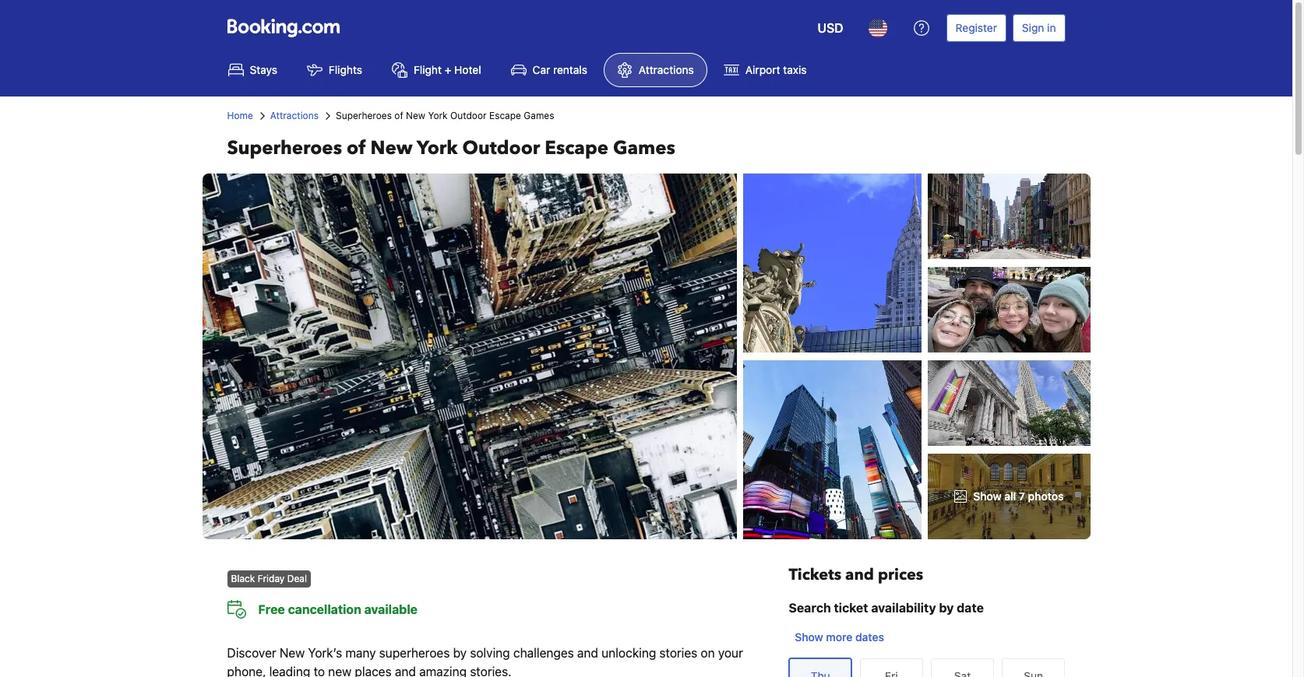 Task type: vqa. For each thing, say whether or not it's contained in the screenshot.
unlocking on the bottom
yes



Task type: describe. For each thing, give the bounding box(es) containing it.
solving
[[470, 647, 510, 661]]

search
[[789, 601, 831, 615]]

stories.
[[470, 665, 512, 678]]

amazing
[[419, 665, 467, 678]]

places
[[355, 665, 392, 678]]

0 vertical spatial and
[[845, 565, 874, 586]]

available
[[364, 603, 418, 617]]

0 vertical spatial superheroes of new york outdoor escape games
[[336, 110, 554, 122]]

flight + hotel link
[[379, 53, 494, 87]]

deal
[[287, 573, 307, 585]]

7
[[1019, 490, 1025, 503]]

+
[[445, 63, 451, 76]]

airport
[[745, 63, 780, 76]]

to
[[314, 665, 325, 678]]

0 vertical spatial superheroes
[[336, 110, 392, 122]]

flight
[[414, 63, 442, 76]]

taxis
[[783, 63, 807, 76]]

tickets
[[789, 565, 842, 586]]

0 vertical spatial york
[[428, 110, 448, 122]]

many
[[345, 647, 376, 661]]

search ticket availability by date
[[789, 601, 984, 615]]

photos
[[1028, 490, 1064, 503]]

new
[[328, 665, 352, 678]]

challenges
[[513, 647, 574, 661]]

prices
[[878, 565, 923, 586]]

register
[[956, 21, 997, 34]]

1 vertical spatial york
[[417, 136, 458, 161]]

1 horizontal spatial games
[[613, 136, 675, 161]]

airport taxis link
[[710, 53, 820, 87]]

0 horizontal spatial attractions link
[[270, 109, 319, 123]]

1 vertical spatial of
[[347, 136, 366, 161]]

hotel
[[454, 63, 481, 76]]

1 horizontal spatial attractions
[[639, 63, 694, 76]]

unlocking
[[602, 647, 656, 661]]

stories
[[659, 647, 698, 661]]

0 vertical spatial attractions link
[[604, 53, 707, 87]]

show for show more dates
[[795, 631, 823, 644]]

flights
[[329, 63, 362, 76]]

usd button
[[808, 9, 853, 47]]

car rentals
[[533, 63, 587, 76]]

flights link
[[294, 53, 375, 87]]

home link
[[227, 109, 253, 123]]

flight + hotel
[[414, 63, 481, 76]]

friday
[[258, 573, 285, 585]]

show more dates button
[[789, 624, 890, 652]]



Task type: locate. For each thing, give the bounding box(es) containing it.
car rentals link
[[498, 53, 601, 87]]

1 vertical spatial new
[[370, 136, 413, 161]]

attractions
[[639, 63, 694, 76], [270, 110, 319, 122]]

discover new york's many superheroes by solving challenges and unlocking stories on your phone, leading to new places and amazing stories.
[[227, 647, 743, 678]]

2 vertical spatial and
[[395, 665, 416, 678]]

1 vertical spatial escape
[[545, 136, 608, 161]]

on
[[701, 647, 715, 661]]

0 horizontal spatial by
[[453, 647, 467, 661]]

1 horizontal spatial and
[[577, 647, 598, 661]]

1 vertical spatial outdoor
[[462, 136, 540, 161]]

cancellation
[[288, 603, 361, 617]]

register link
[[946, 14, 1007, 42]]

sign in link
[[1013, 14, 1065, 42]]

more
[[826, 631, 853, 644]]

sign
[[1022, 21, 1044, 34]]

show left all
[[973, 490, 1002, 503]]

show down search
[[795, 631, 823, 644]]

1 horizontal spatial attractions link
[[604, 53, 707, 87]]

black friday deal
[[231, 573, 307, 585]]

home
[[227, 110, 253, 122]]

of
[[394, 110, 403, 122], [347, 136, 366, 161]]

phone,
[[227, 665, 266, 678]]

superheroes down home link
[[227, 136, 342, 161]]

0 vertical spatial new
[[406, 110, 426, 122]]

and
[[845, 565, 874, 586], [577, 647, 598, 661], [395, 665, 416, 678]]

date
[[957, 601, 984, 615]]

1 vertical spatial superheroes
[[227, 136, 342, 161]]

show more dates
[[795, 631, 884, 644]]

0 horizontal spatial of
[[347, 136, 366, 161]]

superheroes
[[379, 647, 450, 661]]

your
[[718, 647, 743, 661]]

1 vertical spatial by
[[453, 647, 467, 661]]

show for show all 7 photos
[[973, 490, 1002, 503]]

1 vertical spatial superheroes of new york outdoor escape games
[[227, 136, 675, 161]]

rentals
[[553, 63, 587, 76]]

0 horizontal spatial and
[[395, 665, 416, 678]]

car
[[533, 63, 550, 76]]

1 vertical spatial attractions link
[[270, 109, 319, 123]]

new
[[406, 110, 426, 122], [370, 136, 413, 161], [280, 647, 305, 661]]

and left unlocking
[[577, 647, 598, 661]]

1 vertical spatial attractions
[[270, 110, 319, 122]]

in
[[1047, 21, 1056, 34]]

1 horizontal spatial by
[[939, 601, 954, 615]]

stays link
[[215, 53, 291, 87]]

booking.com image
[[227, 19, 339, 37]]

and down superheroes
[[395, 665, 416, 678]]

show all 7 photos
[[973, 490, 1064, 503]]

york's
[[308, 647, 342, 661]]

free cancellation available
[[258, 603, 418, 617]]

airport taxis
[[745, 63, 807, 76]]

outdoor
[[450, 110, 487, 122], [462, 136, 540, 161]]

superheroes
[[336, 110, 392, 122], [227, 136, 342, 161]]

1 horizontal spatial show
[[973, 490, 1002, 503]]

by inside discover new york's many superheroes by solving challenges and unlocking stories on your phone, leading to new places and amazing stories.
[[453, 647, 467, 661]]

tickets and prices
[[789, 565, 923, 586]]

0 horizontal spatial show
[[795, 631, 823, 644]]

2 vertical spatial new
[[280, 647, 305, 661]]

by up "amazing"
[[453, 647, 467, 661]]

0 vertical spatial outdoor
[[450, 110, 487, 122]]

and up the ticket
[[845, 565, 874, 586]]

superheroes of new york outdoor escape games
[[336, 110, 554, 122], [227, 136, 675, 161]]

stays
[[250, 63, 277, 76]]

0 horizontal spatial games
[[524, 110, 554, 122]]

0 horizontal spatial attractions
[[270, 110, 319, 122]]

ticket
[[834, 601, 868, 615]]

new inside discover new york's many superheroes by solving challenges and unlocking stories on your phone, leading to new places and amazing stories.
[[280, 647, 305, 661]]

dates
[[855, 631, 884, 644]]

0 vertical spatial by
[[939, 601, 954, 615]]

superheroes down flights
[[336, 110, 392, 122]]

free
[[258, 603, 285, 617]]

discover
[[227, 647, 276, 661]]

0 vertical spatial escape
[[489, 110, 521, 122]]

york
[[428, 110, 448, 122], [417, 136, 458, 161]]

availability
[[871, 601, 936, 615]]

usd
[[818, 21, 843, 35]]

black
[[231, 573, 255, 585]]

by left date
[[939, 601, 954, 615]]

0 vertical spatial of
[[394, 110, 403, 122]]

0 vertical spatial attractions
[[639, 63, 694, 76]]

sign in
[[1022, 21, 1056, 34]]

leading
[[269, 665, 310, 678]]

games
[[524, 110, 554, 122], [613, 136, 675, 161]]

1 horizontal spatial escape
[[545, 136, 608, 161]]

0 vertical spatial games
[[524, 110, 554, 122]]

all
[[1004, 490, 1016, 503]]

escape
[[489, 110, 521, 122], [545, 136, 608, 161]]

1 vertical spatial and
[[577, 647, 598, 661]]

show inside button
[[795, 631, 823, 644]]

by
[[939, 601, 954, 615], [453, 647, 467, 661]]

1 vertical spatial show
[[795, 631, 823, 644]]

attractions link
[[604, 53, 707, 87], [270, 109, 319, 123]]

2 horizontal spatial and
[[845, 565, 874, 586]]

0 vertical spatial show
[[973, 490, 1002, 503]]

0 horizontal spatial escape
[[489, 110, 521, 122]]

1 vertical spatial games
[[613, 136, 675, 161]]

1 horizontal spatial of
[[394, 110, 403, 122]]

show
[[973, 490, 1002, 503], [795, 631, 823, 644]]



